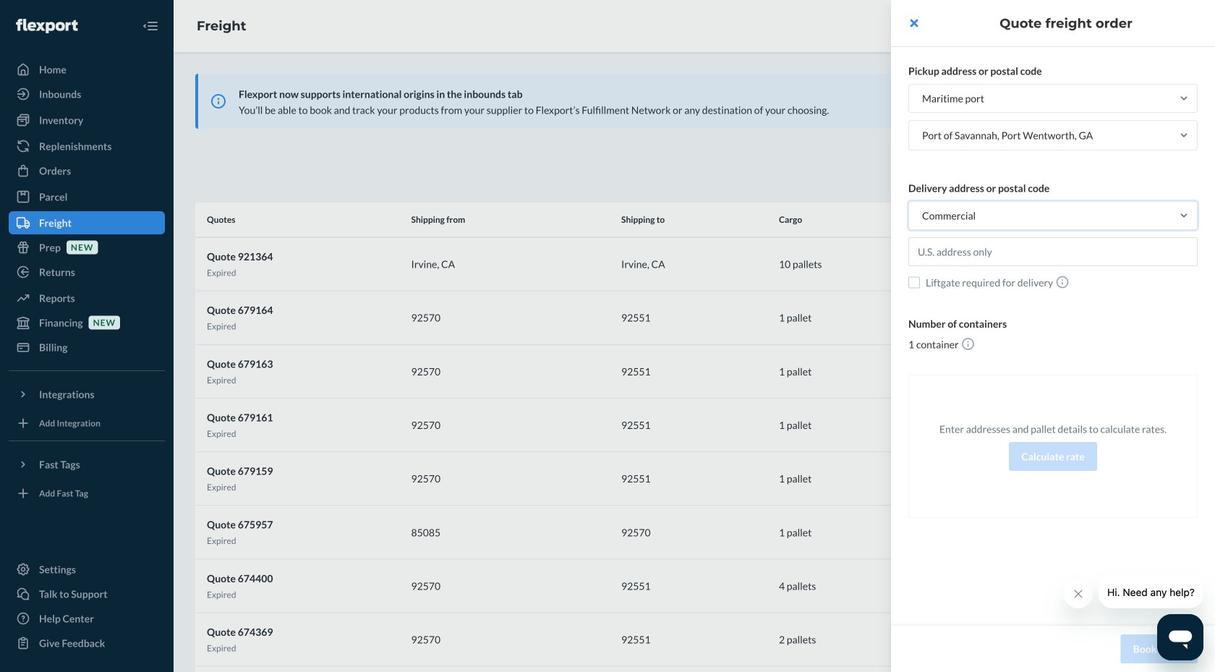 Task type: describe. For each thing, give the bounding box(es) containing it.
close image
[[911, 17, 919, 29]]



Task type: vqa. For each thing, say whether or not it's contained in the screenshot.
staples
no



Task type: locate. For each thing, give the bounding box(es) containing it.
None checkbox
[[909, 277, 921, 288]]

U.S. address only text field
[[909, 237, 1199, 266]]



